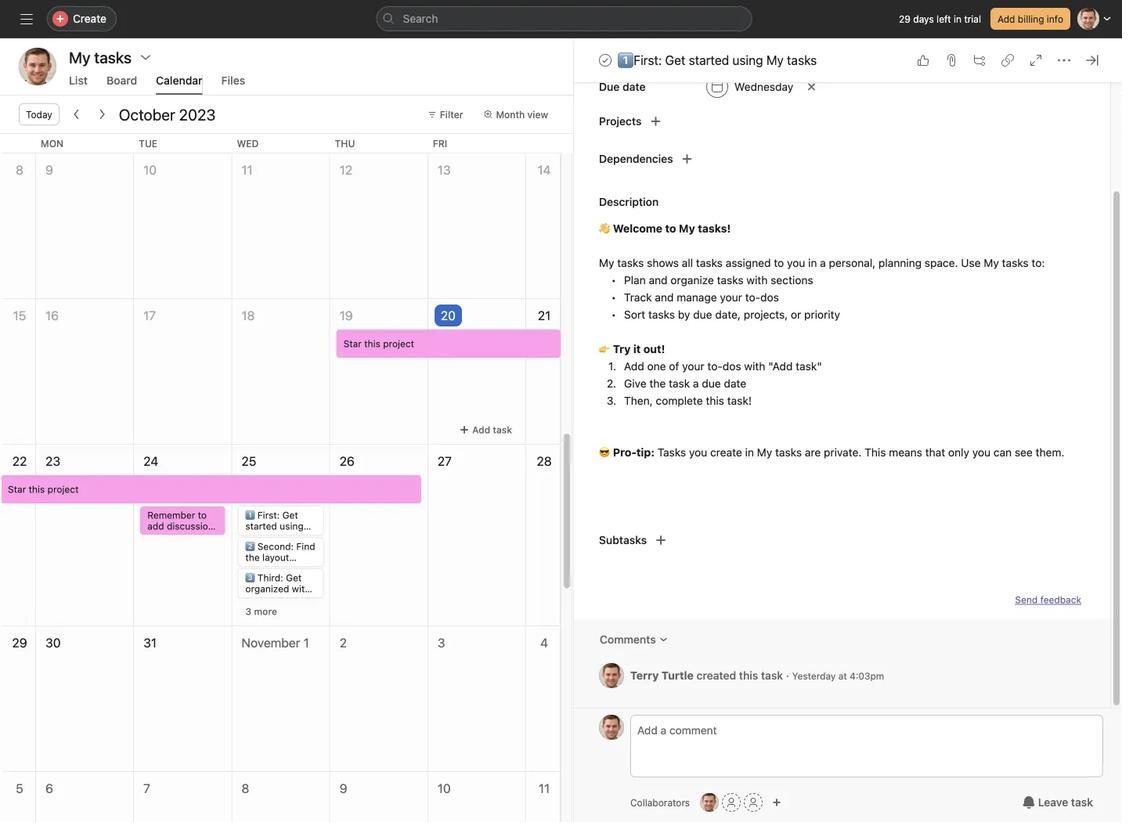 Task type: describe. For each thing, give the bounding box(es) containing it.
1 horizontal spatial 10
[[438, 781, 451, 796]]

comments button
[[590, 626, 679, 654]]

1 vertical spatial 1️⃣
[[246, 510, 255, 521]]

this
[[865, 446, 886, 459]]

personal,
[[829, 257, 876, 269]]

to- inside my tasks shows all tasks assigned to you in a personal, planning space. use my tasks to: plan and organize tasks with sections track and manage your to-dos sort tasks by due date, projects, or priority
[[746, 291, 761, 304]]

previous month image
[[70, 108, 83, 121]]

main content inside 1️⃣ first: get started using my tasks dialog
[[568, 0, 1111, 708]]

more actions for this task image
[[1058, 54, 1071, 67]]

tasks left by
[[649, 308, 675, 321]]

get inside 1️⃣ first: get started using my tasks
[[282, 510, 298, 521]]

board link
[[107, 74, 137, 95]]

task!
[[727, 394, 752, 407]]

my up the 3️⃣
[[246, 532, 259, 543]]

👉
[[599, 343, 610, 356]]

23
[[45, 454, 60, 469]]

2023
[[179, 105, 216, 123]]

in inside my tasks shows all tasks assigned to you in a personal, planning space. use my tasks to: plan and organize tasks with sections track and manage your to-dos sort tasks by due date, projects, or priority
[[809, 257, 817, 269]]

0 vertical spatial to
[[665, 222, 676, 235]]

29 days left in trial
[[899, 13, 982, 24]]

my tasks shows all tasks assigned to you in a personal, planning space. use my tasks to: plan and organize tasks with sections track and manage your to-dos sort tasks by due date, projects, or priority
[[599, 257, 1045, 321]]

project for 19
[[383, 338, 414, 349]]

tasks
[[658, 446, 686, 459]]

add dependencies image
[[681, 153, 694, 165]]

21
[[538, 308, 551, 323]]

my left tasks!
[[679, 222, 695, 235]]

fri
[[433, 138, 447, 149]]

space.
[[925, 257, 958, 269]]

that
[[926, 446, 946, 459]]

leave task button
[[1013, 789, 1104, 817]]

expand sidebar image
[[20, 13, 33, 25]]

october 2023
[[119, 105, 216, 123]]

31
[[144, 636, 157, 651]]

tip:
[[637, 446, 655, 459]]

due inside my tasks shows all tasks assigned to you in a personal, planning space. use my tasks to: plan and organize tasks with sections track and manage your to-dos sort tasks by due date, projects, or priority
[[693, 308, 712, 321]]

view
[[528, 109, 548, 120]]

add for add billing info
[[998, 13, 1016, 24]]

see
[[1015, 446, 1033, 459]]

26
[[340, 454, 355, 469]]

copy task link image
[[1002, 54, 1014, 67]]

created
[[697, 669, 737, 682]]

private.
[[824, 446, 862, 459]]

16
[[45, 308, 59, 323]]

only
[[949, 446, 970, 459]]

days
[[914, 13, 934, 24]]

or
[[791, 308, 802, 321]]

1 horizontal spatial 11
[[539, 781, 550, 796]]

get inside 3️⃣ third: get organized with sections
[[286, 573, 302, 584]]

dos inside my tasks shows all tasks assigned to you in a personal, planning space. use my tasks to: plan and organize tasks with sections track and manage your to-dos sort tasks by due date, projects, or priority
[[761, 291, 779, 304]]

1 vertical spatial and
[[655, 291, 674, 304]]

3 more
[[246, 606, 277, 617]]

mon
[[41, 138, 63, 149]]

dependencies
[[599, 152, 673, 165]]

my tasks
[[69, 48, 132, 66]]

month view button
[[477, 103, 555, 125]]

0 vertical spatial 9
[[45, 163, 53, 177]]

15
[[13, 308, 26, 323]]

get inside 1️⃣ first: get started using my tasks dialog
[[665, 53, 686, 68]]

0 vertical spatial and
[[649, 274, 668, 287]]

7
[[144, 781, 150, 796]]

star this project for 23
[[8, 484, 79, 495]]

1 horizontal spatial 9
[[340, 781, 347, 796]]

3️⃣
[[246, 573, 255, 584]]

star for 19
[[344, 338, 362, 349]]

add for add task
[[472, 425, 490, 436]]

calendar link
[[156, 74, 203, 95]]

this inside the 👉 try it out! add one of your to-dos with "add task" give the task a due date then, complete this task!
[[706, 394, 725, 407]]

planning
[[879, 257, 922, 269]]

search
[[403, 12, 438, 25]]

by
[[678, 308, 690, 321]]

wednesday button
[[700, 73, 801, 101]]

one
[[647, 360, 666, 373]]

sections inside 3️⃣ third: get organized with sections
[[246, 595, 283, 606]]

1 vertical spatial using
[[280, 521, 304, 532]]

due date
[[599, 80, 646, 93]]

means
[[889, 446, 923, 459]]

projects,
[[744, 308, 788, 321]]

4:03pm
[[850, 671, 885, 682]]

search list box
[[376, 6, 752, 31]]

to:
[[1032, 257, 1045, 269]]

add inside the 👉 try it out! add one of your to-dos with "add task" give the task a due date then, complete this task!
[[624, 360, 645, 373]]

0 horizontal spatial in
[[745, 446, 754, 459]]

to inside my tasks shows all tasks assigned to you in a personal, planning space. use my tasks to: plan and organize tasks with sections track and manage your to-dos sort tasks by due date, projects, or priority
[[774, 257, 784, 269]]

"add
[[769, 360, 793, 373]]

star this project for 19
[[344, 338, 414, 349]]

👉 try it out! add one of your to-dos with "add task" give the task a due date then, complete this task!
[[599, 343, 822, 407]]

filter button
[[421, 103, 470, 125]]

board
[[107, 74, 137, 87]]

send
[[1016, 595, 1038, 606]]

dos inside the 👉 try it out! add one of your to-dos with "add task" give the task a due date then, complete this task!
[[723, 360, 742, 373]]

yesterday
[[792, 671, 836, 682]]

task"
[[796, 360, 822, 373]]

28
[[537, 454, 552, 469]]

welcome
[[613, 222, 663, 235]]

then,
[[624, 394, 653, 407]]

can
[[994, 446, 1012, 459]]

1
[[304, 636, 309, 651]]

my down the 👋
[[599, 257, 615, 269]]

tt inside main content
[[606, 671, 618, 682]]

month view
[[496, 109, 548, 120]]

send feedback
[[1016, 595, 1082, 606]]

wed
[[237, 138, 259, 149]]

using inside dialog
[[733, 53, 763, 68]]

month
[[496, 109, 525, 120]]

12
[[340, 163, 353, 177]]

👋 welcome to my tasks!
[[599, 222, 731, 235]]

a inside my tasks shows all tasks assigned to you in a personal, planning space. use my tasks to: plan and organize tasks with sections track and manage your to-dos sort tasks by due date, projects, or priority
[[820, 257, 826, 269]]

close details image
[[1087, 54, 1099, 67]]

my right use
[[984, 257, 999, 269]]

0 horizontal spatial first:
[[258, 510, 280, 521]]

list link
[[69, 74, 88, 95]]

list
[[69, 74, 88, 87]]

try
[[613, 343, 631, 356]]

20
[[441, 308, 456, 323]]

october
[[119, 105, 175, 123]]

👋
[[599, 222, 610, 235]]

assigned
[[726, 257, 771, 269]]

turtle
[[662, 669, 694, 682]]

tasks left are
[[776, 446, 802, 459]]

priority
[[805, 308, 841, 321]]

24
[[144, 454, 158, 469]]



Task type: locate. For each thing, give the bounding box(es) containing it.
this
[[364, 338, 381, 349], [706, 394, 725, 407], [29, 484, 45, 495], [739, 669, 758, 682]]

project
[[383, 338, 414, 349], [47, 484, 79, 495]]

2 vertical spatial add
[[472, 425, 490, 436]]

a inside the 👉 try it out! add one of your to-dos with "add task" give the task a due date then, complete this task!
[[693, 377, 699, 390]]

star this project down 19
[[344, 338, 414, 349]]

0 vertical spatial sections
[[771, 274, 814, 287]]

thu
[[335, 138, 355, 149]]

0 vertical spatial star this project
[[344, 338, 414, 349]]

0 horizontal spatial 1️⃣ first: get started using my tasks
[[246, 510, 304, 543]]

with right third:
[[292, 584, 310, 595]]

1 vertical spatial dos
[[723, 360, 742, 373]]

29 left days
[[899, 13, 911, 24]]

with left "add
[[744, 360, 766, 373]]

0 horizontal spatial to-
[[708, 360, 723, 373]]

filter
[[440, 109, 463, 120]]

1 horizontal spatial star this project
[[344, 338, 414, 349]]

main content containing due date
[[568, 0, 1111, 708]]

trial
[[965, 13, 982, 24]]

1 horizontal spatial to-
[[746, 291, 761, 304]]

0 horizontal spatial a
[[693, 377, 699, 390]]

1 vertical spatial started
[[246, 521, 277, 532]]

29 left 30
[[12, 636, 27, 651]]

star down 19
[[344, 338, 362, 349]]

at
[[839, 671, 847, 682]]

1 horizontal spatial to
[[774, 257, 784, 269]]

it
[[634, 343, 641, 356]]

1 horizontal spatial 29
[[899, 13, 911, 24]]

2 vertical spatial in
[[745, 446, 754, 459]]

add or remove collaborators image
[[772, 798, 782, 808]]

1 horizontal spatial using
[[733, 53, 763, 68]]

0 vertical spatial in
[[954, 13, 962, 24]]

0 vertical spatial dos
[[761, 291, 779, 304]]

tt button inside main content
[[599, 663, 624, 689]]

1 vertical spatial your
[[682, 360, 705, 373]]

started up third:
[[246, 521, 277, 532]]

get up third:
[[282, 510, 298, 521]]

1 horizontal spatial first:
[[634, 53, 662, 68]]

my
[[767, 53, 784, 68], [679, 222, 695, 235], [599, 257, 615, 269], [984, 257, 999, 269], [757, 446, 773, 459], [246, 532, 259, 543]]

1 vertical spatial star
[[8, 484, 26, 495]]

with
[[747, 274, 768, 287], [744, 360, 766, 373], [292, 584, 310, 595]]

1 vertical spatial to-
[[708, 360, 723, 373]]

in
[[954, 13, 962, 24], [809, 257, 817, 269], [745, 446, 754, 459]]

29 for 29 days left in trial
[[899, 13, 911, 24]]

projects
[[599, 115, 642, 128]]

you right assigned
[[787, 257, 806, 269]]

organize
[[671, 274, 714, 287]]

1 horizontal spatial 1️⃣
[[618, 53, 631, 68]]

feedback
[[1041, 595, 1082, 606]]

1 horizontal spatial dos
[[761, 291, 779, 304]]

attachments: add a file to this task, 1️⃣ first: get started using my tasks image
[[946, 54, 958, 67]]

you left 'can'
[[973, 446, 991, 459]]

1 vertical spatial 10
[[438, 781, 451, 796]]

today button
[[19, 103, 59, 125]]

2
[[340, 636, 347, 651]]

info
[[1047, 13, 1064, 24]]

0 vertical spatial add
[[998, 13, 1016, 24]]

3️⃣ third: get organized with sections
[[246, 573, 310, 606]]

next month image
[[95, 108, 108, 121]]

0 vertical spatial started
[[689, 53, 729, 68]]

tasks!
[[698, 222, 731, 235]]

0 vertical spatial 11
[[242, 163, 253, 177]]

out!
[[644, 343, 665, 356]]

and right track
[[655, 291, 674, 304]]

0 vertical spatial using
[[733, 53, 763, 68]]

with inside my tasks shows all tasks assigned to you in a personal, planning space. use my tasks to: plan and organize tasks with sections track and manage your to-dos sort tasks by due date, projects, or priority
[[747, 274, 768, 287]]

sections
[[771, 274, 814, 287], [246, 595, 283, 606]]

0 vertical spatial to-
[[746, 291, 761, 304]]

0 horizontal spatial dos
[[723, 360, 742, 373]]

wednesday
[[735, 80, 794, 93]]

create
[[711, 446, 742, 459]]

a
[[820, 257, 826, 269], [693, 377, 699, 390]]

get
[[665, 53, 686, 68], [282, 510, 298, 521], [286, 573, 302, 584]]

sections inside my tasks shows all tasks assigned to you in a personal, planning space. use my tasks to: plan and organize tasks with sections track and manage your to-dos sort tasks by due date, projects, or priority
[[771, 274, 814, 287]]

date
[[724, 377, 747, 390]]

1 horizontal spatial 1️⃣ first: get started using my tasks
[[618, 53, 817, 68]]

0 horizontal spatial 3
[[246, 606, 252, 617]]

2 horizontal spatial in
[[954, 13, 962, 24]]

0 horizontal spatial 9
[[45, 163, 53, 177]]

first: inside dialog
[[634, 53, 662, 68]]

started inside dialog
[[689, 53, 729, 68]]

1️⃣ down 25
[[246, 510, 255, 521]]

0 vertical spatial a
[[820, 257, 826, 269]]

star this project down 23 on the bottom of the page
[[8, 484, 79, 495]]

17
[[144, 308, 156, 323]]

0 horizontal spatial star
[[8, 484, 26, 495]]

your right of
[[682, 360, 705, 373]]

main content
[[568, 0, 1111, 708]]

full screen image
[[1030, 54, 1043, 67]]

13
[[438, 163, 451, 177]]

using up wednesday dropdown button
[[733, 53, 763, 68]]

1 horizontal spatial add
[[624, 360, 645, 373]]

and down shows
[[649, 274, 668, 287]]

your inside the 👉 try it out! add one of your to-dos with "add task" give the task a due date then, complete this task!
[[682, 360, 705, 373]]

1 horizontal spatial 3
[[438, 636, 445, 651]]

sections up "more"
[[246, 595, 283, 606]]

to- right of
[[708, 360, 723, 373]]

to right assigned
[[774, 257, 784, 269]]

0 vertical spatial 8
[[16, 163, 23, 177]]

dos up 'date'
[[723, 360, 742, 373]]

1 vertical spatial star this project
[[8, 484, 79, 495]]

tue
[[139, 138, 158, 149]]

first: up third:
[[258, 510, 280, 521]]

0 horizontal spatial using
[[280, 521, 304, 532]]

of
[[669, 360, 679, 373]]

0 vertical spatial first:
[[634, 53, 662, 68]]

1 horizontal spatial star
[[344, 338, 362, 349]]

0 vertical spatial star
[[344, 338, 362, 349]]

are
[[805, 446, 821, 459]]

1 vertical spatial 8
[[242, 781, 249, 796]]

0 vertical spatial 3
[[246, 606, 252, 617]]

0 horizontal spatial you
[[689, 446, 708, 459]]

sections up or at top
[[771, 274, 814, 287]]

first: up due date
[[634, 53, 662, 68]]

1 vertical spatial in
[[809, 257, 817, 269]]

8
[[16, 163, 23, 177], [242, 781, 249, 796]]

1 horizontal spatial project
[[383, 338, 414, 349]]

0 horizontal spatial project
[[47, 484, 79, 495]]

0 vertical spatial project
[[383, 338, 414, 349]]

star for 23
[[8, 484, 26, 495]]

18
[[242, 308, 255, 323]]

0 likes. click to like this task image
[[917, 54, 930, 67]]

dos
[[761, 291, 779, 304], [723, 360, 742, 373]]

to right welcome
[[665, 222, 676, 235]]

0 horizontal spatial started
[[246, 521, 277, 532]]

tasks up plan
[[618, 257, 644, 269]]

1️⃣ first: get started using my tasks up third:
[[246, 510, 304, 543]]

4
[[541, 636, 548, 651]]

0 vertical spatial with
[[747, 274, 768, 287]]

3 for 3 more
[[246, 606, 252, 617]]

my right create
[[757, 446, 773, 459]]

in left personal,
[[809, 257, 817, 269]]

10
[[144, 163, 157, 177], [438, 781, 451, 796]]

1 vertical spatial to
[[774, 257, 784, 269]]

due left 'date'
[[702, 377, 721, 390]]

1 horizontal spatial a
[[820, 257, 826, 269]]

30
[[45, 636, 61, 651]]

to- inside the 👉 try it out! add one of your to-dos with "add task" give the task a due date then, complete this task!
[[708, 360, 723, 373]]

tasks right all
[[696, 257, 723, 269]]

terry
[[631, 669, 659, 682]]

0 vertical spatial your
[[720, 291, 743, 304]]

0 horizontal spatial 10
[[144, 163, 157, 177]]

plan
[[624, 274, 646, 287]]

calendar
[[156, 74, 203, 87]]

with down assigned
[[747, 274, 768, 287]]

get right completed checkbox
[[665, 53, 686, 68]]

leave
[[1039, 796, 1069, 809]]

add task
[[472, 425, 512, 436]]

in right create
[[745, 446, 754, 459]]

you
[[787, 257, 806, 269], [689, 446, 708, 459], [973, 446, 991, 459]]

clear due date image
[[807, 82, 816, 92]]

1 vertical spatial first:
[[258, 510, 280, 521]]

description document
[[582, 220, 1092, 461]]

1 vertical spatial 9
[[340, 781, 347, 796]]

3 inside button
[[246, 606, 252, 617]]

star down 22
[[8, 484, 26, 495]]

1 horizontal spatial your
[[720, 291, 743, 304]]

1 vertical spatial 11
[[539, 781, 550, 796]]

comments
[[600, 633, 656, 646]]

19
[[340, 308, 353, 323]]

get right third:
[[286, 573, 302, 584]]

to-
[[746, 291, 761, 304], [708, 360, 723, 373]]

you inside my tasks shows all tasks assigned to you in a personal, planning space. use my tasks to: plan and organize tasks with sections track and manage your to-dos sort tasks by due date, projects, or priority
[[787, 257, 806, 269]]

14
[[538, 163, 551, 177]]

your inside my tasks shows all tasks assigned to you in a personal, planning space. use my tasks to: plan and organize tasks with sections track and manage your to-dos sort tasks by due date, projects, or priority
[[720, 291, 743, 304]]

add to projects image
[[650, 115, 662, 128]]

tasks down assigned
[[717, 274, 744, 287]]

1️⃣ first: get started using my tasks dialog
[[568, 0, 1123, 823]]

5
[[16, 781, 23, 796]]

1 vertical spatial with
[[744, 360, 766, 373]]

1 horizontal spatial started
[[689, 53, 729, 68]]

in right left
[[954, 13, 962, 24]]

0 horizontal spatial star this project
[[8, 484, 79, 495]]

1 horizontal spatial 8
[[242, 781, 249, 796]]

1️⃣ first: get started using my tasks up wednesday dropdown button
[[618, 53, 817, 68]]

1 vertical spatial project
[[47, 484, 79, 495]]

1 vertical spatial a
[[693, 377, 699, 390]]

0 horizontal spatial your
[[682, 360, 705, 373]]

1️⃣ inside dialog
[[618, 53, 631, 68]]

29 for 29
[[12, 636, 27, 651]]

tasks up clear due date icon
[[787, 53, 817, 68]]

add subtask image
[[974, 54, 986, 67]]

1 horizontal spatial you
[[787, 257, 806, 269]]

with inside the 👉 try it out! add one of your to-dos with "add task" give the task a due date then, complete this task!
[[744, 360, 766, 373]]

show options image
[[139, 51, 152, 63]]

2 horizontal spatial add
[[998, 13, 1016, 24]]

29
[[899, 13, 911, 24], [12, 636, 27, 651]]

use
[[961, 257, 981, 269]]

files link
[[221, 74, 245, 95]]

subtasks
[[599, 534, 647, 547]]

1 vertical spatial add
[[624, 360, 645, 373]]

2 horizontal spatial you
[[973, 446, 991, 459]]

your up date, in the right of the page
[[720, 291, 743, 304]]

started up wednesday dropdown button
[[689, 53, 729, 68]]

dos up projects, on the right top of page
[[761, 291, 779, 304]]

0 vertical spatial 1️⃣ first: get started using my tasks
[[618, 53, 817, 68]]

create button
[[47, 6, 117, 31]]

today
[[26, 109, 52, 120]]

task inside the 👉 try it out! add one of your to-dos with "add task" give the task a due date then, complete this task!
[[669, 377, 690, 390]]

2 vertical spatial with
[[292, 584, 310, 595]]

november
[[242, 636, 300, 651]]

1️⃣ first: get started using my tasks inside dialog
[[618, 53, 817, 68]]

give
[[624, 377, 647, 390]]

0 horizontal spatial 11
[[242, 163, 253, 177]]

0 horizontal spatial 29
[[12, 636, 27, 651]]

3 for 3
[[438, 636, 445, 651]]

to- up projects, on the right top of page
[[746, 291, 761, 304]]

1 vertical spatial 1️⃣ first: get started using my tasks
[[246, 510, 304, 543]]

1 vertical spatial 29
[[12, 636, 27, 651]]

2 vertical spatial get
[[286, 573, 302, 584]]

0 horizontal spatial to
[[665, 222, 676, 235]]

0 vertical spatial 29
[[899, 13, 911, 24]]

leave task
[[1039, 796, 1094, 809]]

project for 23
[[47, 484, 79, 495]]

using up third:
[[280, 521, 304, 532]]

tasks up third:
[[261, 532, 285, 543]]

0 vertical spatial get
[[665, 53, 686, 68]]

november 1
[[242, 636, 309, 651]]

search button
[[376, 6, 752, 31]]

a up complete
[[693, 377, 699, 390]]

with inside 3️⃣ third: get organized with sections
[[292, 584, 310, 595]]

my up 'wednesday'
[[767, 53, 784, 68]]

0 horizontal spatial 8
[[16, 163, 23, 177]]

1 horizontal spatial sections
[[771, 274, 814, 287]]

completed image
[[596, 51, 615, 70]]

6
[[45, 781, 53, 796]]

1️⃣ right completed checkbox
[[618, 53, 631, 68]]

add
[[998, 13, 1016, 24], [624, 360, 645, 373], [472, 425, 490, 436]]

due inside the 👉 try it out! add one of your to-dos with "add task" give the task a due date then, complete this task!
[[702, 377, 721, 390]]

0 vertical spatial due
[[693, 308, 712, 321]]

due down manage
[[693, 308, 712, 321]]

tasks
[[787, 53, 817, 68], [618, 257, 644, 269], [696, 257, 723, 269], [1002, 257, 1029, 269], [717, 274, 744, 287], [649, 308, 675, 321], [776, 446, 802, 459], [261, 532, 285, 543]]

add subtasks image
[[655, 534, 667, 547]]

all
[[682, 257, 693, 269]]

0 vertical spatial 1️⃣
[[618, 53, 631, 68]]

0 vertical spatial 10
[[144, 163, 157, 177]]

add billing info button
[[991, 8, 1071, 30]]

tasks left to:
[[1002, 257, 1029, 269]]

billing
[[1018, 13, 1045, 24]]

0 horizontal spatial 1️⃣
[[246, 510, 255, 521]]

a left personal,
[[820, 257, 826, 269]]

😎
[[599, 446, 610, 459]]

1 vertical spatial get
[[282, 510, 298, 521]]

0 horizontal spatial sections
[[246, 595, 283, 606]]

third:
[[258, 573, 283, 584]]

Completed checkbox
[[596, 51, 615, 70]]

you right tasks
[[689, 446, 708, 459]]



Task type: vqa. For each thing, say whether or not it's contained in the screenshot.


